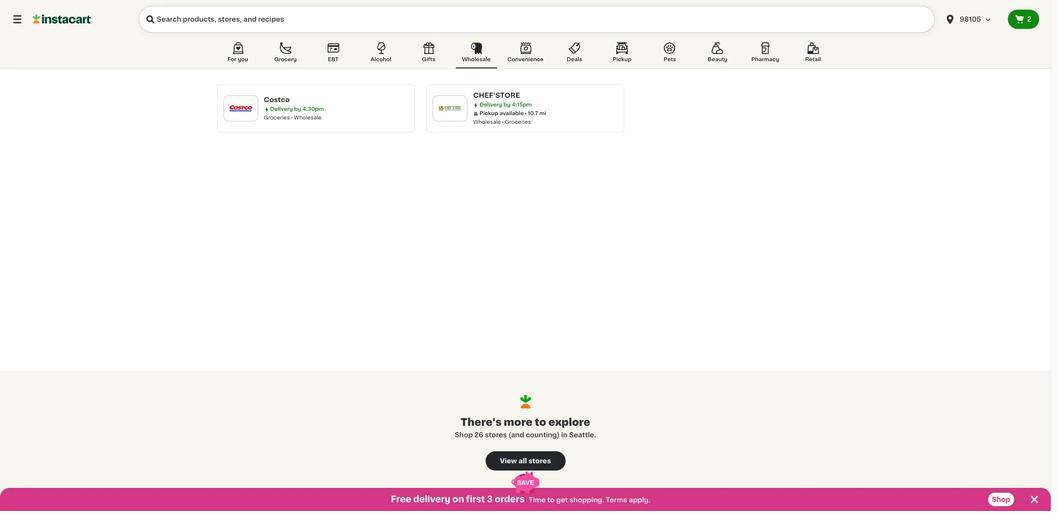 Task type: vqa. For each thing, say whether or not it's contained in the screenshot.
stores inside the There's more to explore Shop 26 stores (and counting) in Seattle.
yes



Task type: describe. For each thing, give the bounding box(es) containing it.
alcohol
[[371, 57, 391, 62]]

view all stores
[[500, 458, 551, 465]]

free
[[391, 496, 411, 504]]

stores inside button
[[529, 458, 551, 465]]

more
[[504, 417, 533, 428]]

pets
[[664, 57, 676, 62]]

pickup available
[[480, 111, 524, 116]]

chef'store logo image
[[438, 96, 463, 121]]

on
[[453, 496, 464, 504]]

there's
[[461, 417, 502, 428]]

ebt button
[[313, 40, 354, 68]]

delivery for chef'store
[[480, 102, 502, 107]]

view all stores link
[[486, 452, 566, 471]]

instacart image
[[33, 13, 91, 25]]

1 98105 button from the left
[[939, 6, 1008, 33]]

counting)
[[526, 432, 560, 439]]

pets button
[[649, 40, 691, 68]]

get
[[557, 497, 568, 504]]

time
[[529, 497, 546, 504]]

there's more to explore shop 26 stores (and counting) in seattle.
[[455, 417, 596, 439]]

terms
[[606, 497, 627, 504]]

shop inside shop button
[[992, 496, 1011, 503]]

for
[[228, 57, 237, 62]]

grocery button
[[265, 40, 306, 68]]

4:15pm
[[512, 102, 532, 107]]

mi
[[540, 111, 546, 116]]

save image
[[511, 472, 540, 494]]

delivery
[[413, 496, 451, 504]]

4:30pm
[[303, 107, 324, 112]]

delivery by 4:15pm
[[480, 102, 532, 107]]

retail button
[[793, 40, 834, 68]]

first
[[466, 496, 485, 504]]

2
[[1028, 16, 1032, 23]]

view
[[500, 458, 517, 465]]

shop categories tab list
[[217, 40, 834, 68]]

1 horizontal spatial groceries
[[505, 120, 531, 125]]

retail
[[806, 57, 821, 62]]

view all stores button
[[486, 452, 566, 471]]

apply.
[[629, 497, 651, 504]]

pickup for pickup
[[613, 57, 632, 62]]

3
[[487, 496, 493, 504]]

delivery by 4:30pm
[[270, 107, 324, 112]]

costco logo image
[[228, 96, 253, 121]]

gifts
[[422, 57, 436, 62]]

stores inside 'there's more to explore shop 26 stores (and counting) in seattle.'
[[485, 432, 507, 439]]

wholesale button
[[456, 40, 497, 68]]

explore
[[549, 417, 591, 428]]

chef'store
[[473, 92, 520, 99]]

pharmacy button
[[745, 40, 786, 68]]

pharmacy
[[752, 57, 780, 62]]

0 horizontal spatial groceries
[[264, 115, 290, 121]]

wholesale for wholesale
[[462, 57, 491, 62]]

for you
[[228, 57, 248, 62]]

wholesale down '4:30pm'
[[294, 115, 322, 121]]

all
[[519, 458, 527, 465]]



Task type: locate. For each thing, give the bounding box(es) containing it.
0 horizontal spatial shop
[[455, 432, 473, 439]]

stores right all at the bottom left of page
[[529, 458, 551, 465]]

stores
[[485, 432, 507, 439], [529, 458, 551, 465]]

0 vertical spatial stores
[[485, 432, 507, 439]]

1 vertical spatial shop
[[992, 496, 1011, 503]]

1 horizontal spatial shop
[[992, 496, 1011, 503]]

groceries down costco
[[264, 115, 290, 121]]

0 horizontal spatial stores
[[485, 432, 507, 439]]

0 vertical spatial to
[[535, 417, 546, 428]]

convenience button
[[504, 40, 548, 68]]

pickup button
[[602, 40, 643, 68]]

you
[[238, 57, 248, 62]]

wholesale groceries
[[473, 120, 531, 125]]

shop left 26
[[455, 432, 473, 439]]

98105 button
[[939, 6, 1008, 33], [945, 6, 1003, 33]]

pickup up wholesale groceries
[[480, 111, 498, 116]]

grocery
[[274, 57, 297, 62]]

by
[[504, 102, 511, 107], [294, 107, 301, 112]]

gifts button
[[408, 40, 450, 68]]

delivery down chef'store
[[480, 102, 502, 107]]

shop button
[[989, 493, 1015, 507]]

shop
[[455, 432, 473, 439], [992, 496, 1011, 503]]

beauty
[[708, 57, 728, 62]]

1 vertical spatial to
[[548, 497, 555, 504]]

0 horizontal spatial by
[[294, 107, 301, 112]]

10.7 mi
[[528, 111, 546, 116]]

None search field
[[139, 6, 935, 33]]

0 horizontal spatial delivery
[[270, 107, 293, 112]]

shop left close icon
[[992, 496, 1011, 503]]

0 horizontal spatial pickup
[[480, 111, 498, 116]]

groceries
[[264, 115, 290, 121], [505, 120, 531, 125]]

beauty button
[[697, 40, 739, 68]]

1 horizontal spatial by
[[504, 102, 511, 107]]

costco
[[264, 96, 290, 103]]

pickup right deals
[[613, 57, 632, 62]]

1 vertical spatial pickup
[[480, 111, 498, 116]]

pickup for pickup available
[[480, 111, 498, 116]]

1 vertical spatial stores
[[529, 458, 551, 465]]

pickup
[[613, 57, 632, 62], [480, 111, 498, 116]]

deals
[[567, 57, 582, 62]]

by for chef'store
[[504, 102, 511, 107]]

1 horizontal spatial delivery
[[480, 102, 502, 107]]

stores right 26
[[485, 432, 507, 439]]

0 vertical spatial shop
[[455, 432, 473, 439]]

(and
[[509, 432, 524, 439]]

delivery down costco
[[270, 107, 293, 112]]

to inside free delivery on first 3 orders time to get shopping. terms apply.
[[548, 497, 555, 504]]

close image
[[1029, 494, 1041, 506]]

shopping.
[[570, 497, 604, 504]]

98105
[[960, 16, 982, 23]]

wholesale down pickup available
[[473, 120, 501, 125]]

26
[[475, 432, 484, 439]]

0 horizontal spatial to
[[535, 417, 546, 428]]

to inside 'there's more to explore shop 26 stores (and counting) in seattle.'
[[535, 417, 546, 428]]

0 vertical spatial pickup
[[613, 57, 632, 62]]

2 98105 button from the left
[[945, 6, 1003, 33]]

convenience
[[508, 57, 544, 62]]

by for costco
[[294, 107, 301, 112]]

to
[[535, 417, 546, 428], [548, 497, 555, 504]]

alcohol button
[[360, 40, 402, 68]]

to up counting)
[[535, 417, 546, 428]]

wholesale
[[462, 57, 491, 62], [294, 115, 322, 121], [473, 120, 501, 125]]

2 button
[[1008, 10, 1040, 29]]

1 horizontal spatial stores
[[529, 458, 551, 465]]

by up the groceries wholesale
[[294, 107, 301, 112]]

delivery
[[480, 102, 502, 107], [270, 107, 293, 112]]

available
[[500, 111, 524, 116]]

pickup inside button
[[613, 57, 632, 62]]

deals button
[[554, 40, 595, 68]]

1 horizontal spatial pickup
[[613, 57, 632, 62]]

to left get
[[548, 497, 555, 504]]

groceries wholesale
[[264, 115, 322, 121]]

orders
[[495, 496, 525, 504]]

in
[[562, 432, 568, 439]]

wholesale inside wholesale button
[[462, 57, 491, 62]]

Search field
[[139, 6, 935, 33]]

1 horizontal spatial to
[[548, 497, 555, 504]]

wholesale up chef'store
[[462, 57, 491, 62]]

shop inside 'there's more to explore shop 26 stores (and counting) in seattle.'
[[455, 432, 473, 439]]

groceries down available
[[505, 120, 531, 125]]

free delivery on first 3 orders time to get shopping. terms apply.
[[391, 496, 651, 504]]

for you button
[[217, 40, 259, 68]]

10.7
[[528, 111, 538, 116]]

delivery for costco
[[270, 107, 293, 112]]

seattle.
[[569, 432, 596, 439]]

ebt
[[328, 57, 339, 62]]

wholesale for wholesale groceries
[[473, 120, 501, 125]]

by up available
[[504, 102, 511, 107]]



